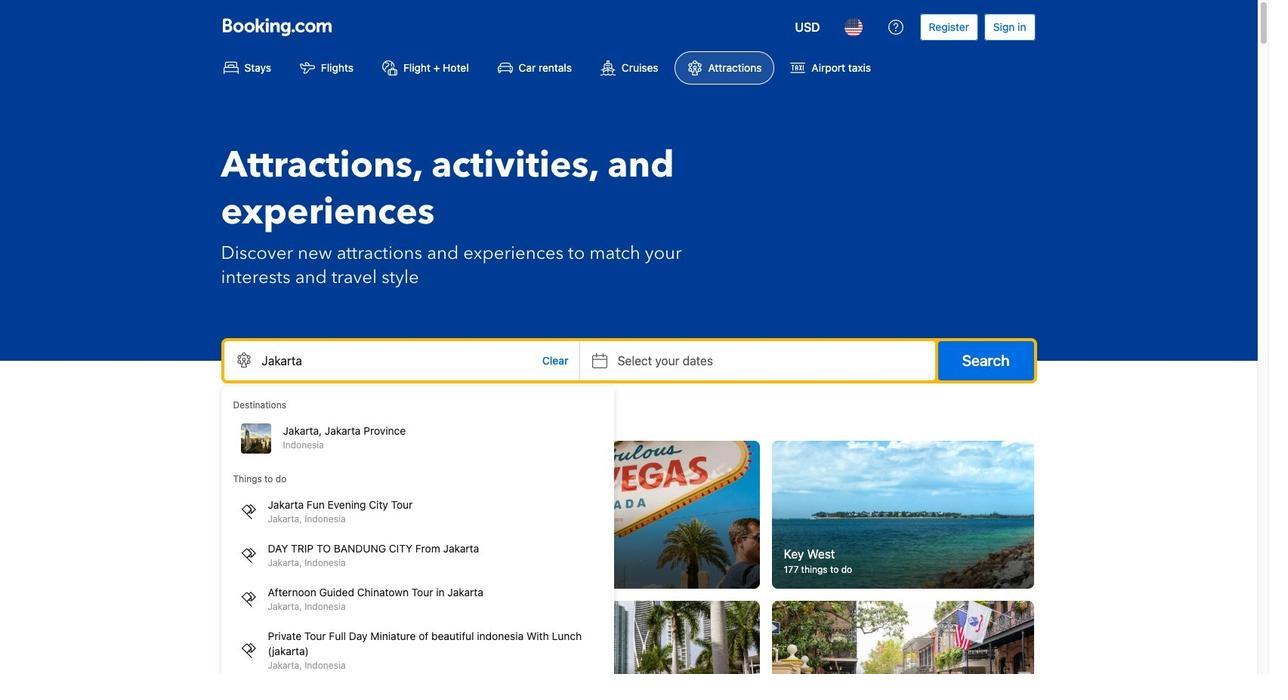 Task type: locate. For each thing, give the bounding box(es) containing it.
new orleans image
[[772, 601, 1035, 675]]

miami image
[[497, 601, 760, 675]]

las vegas image
[[497, 441, 760, 589]]

booking.com image
[[223, 18, 331, 36]]



Task type: vqa. For each thing, say whether or not it's contained in the screenshot.
Partners
no



Task type: describe. For each thing, give the bounding box(es) containing it.
key west image
[[772, 441, 1035, 589]]

san diego image
[[223, 601, 485, 675]]

Where are you going? search field
[[224, 342, 579, 381]]

new york image
[[223, 441, 485, 589]]



